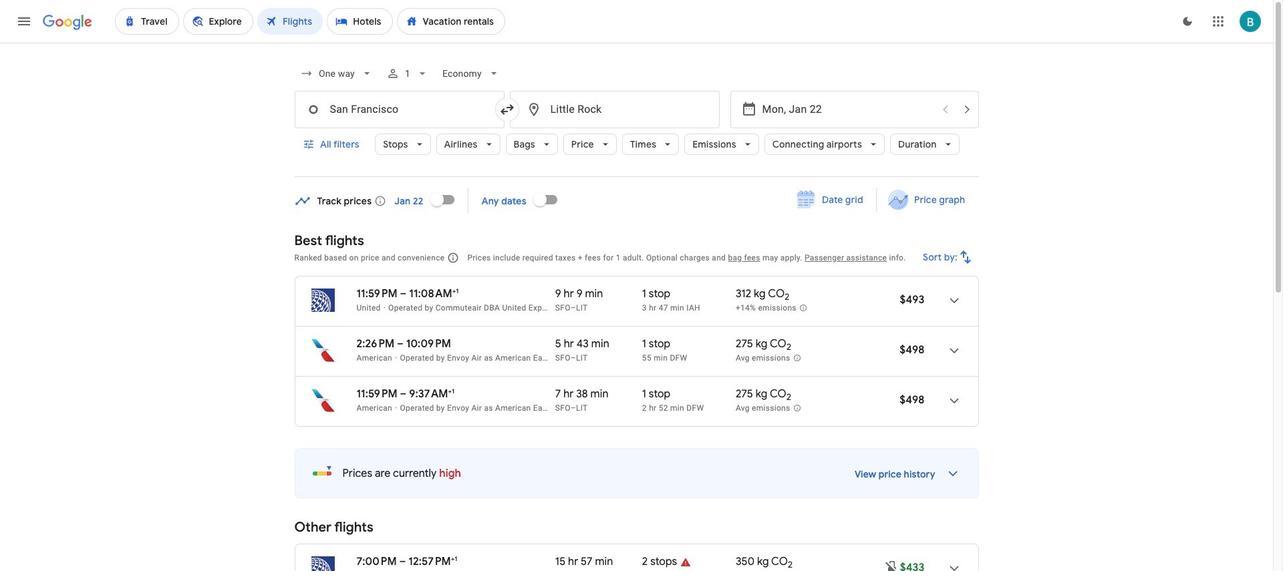 Task type: vqa. For each thing, say whether or not it's contained in the screenshot.
2nd 498 US dollars text field from the top of the page
yes



Task type: locate. For each thing, give the bounding box(es) containing it.
total duration 9 hr 9 min. element
[[556, 288, 642, 303]]

Arrival time: 10:09 PM. text field
[[406, 338, 451, 351]]

0 vertical spatial departure time: 11:59 pm. text field
[[357, 288, 398, 301]]

498 US dollars text field
[[900, 344, 925, 357], [900, 394, 925, 407]]

leaves san francisco international airport (sfo) at 7:00 pm on monday, january 22 and arrives at bill and hillary clinton national airport at 12:57 pm on tuesday, january 23. element
[[357, 555, 458, 569]]

Arrival time: 11:08 AM on  Tuesday, January 23. text field
[[409, 287, 459, 301]]

498 us dollars text field left flight details. leaves san francisco international airport (sfo) at 11:59 pm on monday, january 22 and arrives at bill and hillary clinton national airport at 9:37 am on tuesday, january 23. icon
[[900, 394, 925, 407]]

1 stop flight. element for total duration 9 hr 9 min. element
[[642, 288, 671, 303]]

1 vertical spatial 498 us dollars text field
[[900, 394, 925, 407]]

Departure text field
[[763, 92, 934, 128]]

0 vertical spatial 498 us dollars text field
[[900, 344, 925, 357]]

1 1 stop flight. element from the top
[[642, 288, 671, 303]]

Departure time: 11:59 PM. text field
[[357, 288, 398, 301], [357, 388, 398, 401]]

0 vertical spatial 1 stop flight. element
[[642, 288, 671, 303]]

2 vertical spatial 1 stop flight. element
[[642, 388, 671, 403]]

498 us dollars text field left flight details. leaves san francisco international airport (sfo) at 2:26 pm on monday, january 22 and arrives at bill and hillary clinton national airport at 10:09 pm on monday, january 22. 'icon'
[[900, 344, 925, 357]]

Departure time: 7:00 PM. text field
[[357, 556, 397, 569]]

1 stop flight. element
[[642, 288, 671, 303], [642, 338, 671, 353], [642, 388, 671, 403]]

flight details. leaves san francisco international airport (sfo) at 7:00 pm on monday, january 22 and arrives at bill and hillary clinton national airport at 12:57 pm on tuesday, january 23. image
[[938, 553, 971, 572]]

main menu image
[[16, 13, 32, 29]]

 image
[[384, 304, 386, 313]]

433 US dollars text field
[[901, 562, 925, 572]]

1 departure time: 11:59 pm. text field from the top
[[357, 288, 398, 301]]

leaves san francisco international airport (sfo) at 2:26 pm on monday, january 22 and arrives at bill and hillary clinton national airport at 10:09 pm on monday, january 22. element
[[357, 338, 451, 351]]

1 stop flight. element for "total duration 5 hr 43 min." element
[[642, 338, 671, 353]]

1 vertical spatial departure time: 11:59 pm. text field
[[357, 388, 398, 401]]

main content
[[295, 184, 979, 572]]

1 vertical spatial 1 stop flight. element
[[642, 338, 671, 353]]

departure time: 11:59 pm. text field inside leaves san francisco international airport (sfo) at 11:59 pm on monday, january 22 and arrives at bill and hillary clinton national airport at 11:08 am on tuesday, january 23. 'element'
[[357, 288, 398, 301]]

None field
[[295, 62, 379, 86], [438, 62, 506, 86], [295, 62, 379, 86], [438, 62, 506, 86]]

Departure time: 2:26 PM. text field
[[357, 338, 395, 351]]

1 498 us dollars text field from the top
[[900, 344, 925, 357]]

departure time: 11:59 pm. text field up 'departure time: 2:26 pm.' text field
[[357, 288, 398, 301]]

2 stops flight. element
[[642, 556, 677, 571]]

None text field
[[295, 91, 504, 128], [510, 91, 720, 128], [295, 91, 504, 128], [510, 91, 720, 128]]

2 498 us dollars text field from the top
[[900, 394, 925, 407]]

find the best price region
[[295, 184, 979, 223]]

flight details. leaves san francisco international airport (sfo) at 11:59 pm on monday, january 22 and arrives at bill and hillary clinton national airport at 9:37 am on tuesday, january 23. image
[[938, 385, 971, 417]]

3 1 stop flight. element from the top
[[642, 388, 671, 403]]

Arrival time: 12:57 PM on  Tuesday, January 23. text field
[[409, 555, 458, 569]]

departure time: 11:59 pm. text field for leaves san francisco international airport (sfo) at 11:59 pm on monday, january 22 and arrives at bill and hillary clinton national airport at 9:37 am on tuesday, january 23. 'element'
[[357, 388, 398, 401]]

swap origin and destination. image
[[499, 102, 515, 118]]

view price history image
[[937, 458, 969, 490]]

2 1 stop flight. element from the top
[[642, 338, 671, 353]]

None search field
[[295, 58, 979, 177]]

departure time: 11:59 pm. text field inside leaves san francisco international airport (sfo) at 11:59 pm on monday, january 22 and arrives at bill and hillary clinton national airport at 9:37 am on tuesday, january 23. 'element'
[[357, 388, 398, 401]]

2 departure time: 11:59 pm. text field from the top
[[357, 388, 398, 401]]

total duration 7 hr 38 min. element
[[556, 388, 642, 403]]

departure time: 11:59 pm. text field down 'departure time: 2:26 pm.' text field
[[357, 388, 398, 401]]



Task type: describe. For each thing, give the bounding box(es) containing it.
1 stop flight. element for 'total duration 7 hr 38 min.' element
[[642, 388, 671, 403]]

learn more about ranking image
[[448, 252, 460, 264]]

leaves san francisco international airport (sfo) at 11:59 pm on monday, january 22 and arrives at bill and hillary clinton national airport at 11:08 am on tuesday, january 23. element
[[357, 287, 459, 301]]

loading results progress bar
[[0, 43, 1274, 45]]

498 us dollars text field for flight details. leaves san francisco international airport (sfo) at 11:59 pm on monday, january 22 and arrives at bill and hillary clinton national airport at 9:37 am on tuesday, january 23. icon
[[900, 394, 925, 407]]

flight details. leaves san francisco international airport (sfo) at 2:26 pm on monday, january 22 and arrives at bill and hillary clinton national airport at 10:09 pm on monday, january 22. image
[[938, 335, 971, 367]]

leaves san francisco international airport (sfo) at 11:59 pm on monday, january 22 and arrives at bill and hillary clinton national airport at 9:37 am on tuesday, january 23. element
[[357, 387, 455, 401]]

flight details. leaves san francisco international airport (sfo) at 11:59 pm on monday, january 22 and arrives at bill and hillary clinton national airport at 11:08 am on tuesday, january 23. image
[[938, 285, 971, 317]]

this price for this flight doesn't include overhead bin access. if you need a carry-on bag, use the bags filter to update prices. image
[[884, 560, 901, 572]]

change appearance image
[[1172, 5, 1204, 37]]

Arrival time: 9:37 AM on  Tuesday, January 23. text field
[[409, 387, 455, 401]]

total duration 15 hr 57 min. element
[[556, 556, 642, 571]]

493 US dollars text field
[[900, 294, 925, 307]]

498 us dollars text field for flight details. leaves san francisco international airport (sfo) at 2:26 pm on monday, january 22 and arrives at bill and hillary clinton national airport at 10:09 pm on monday, january 22. 'icon'
[[900, 344, 925, 357]]

total duration 5 hr 43 min. element
[[556, 338, 642, 353]]

learn more about tracked prices image
[[375, 195, 387, 207]]

departure time: 11:59 pm. text field for leaves san francisco international airport (sfo) at 11:59 pm on monday, january 22 and arrives at bill and hillary clinton national airport at 11:08 am on tuesday, january 23. 'element'
[[357, 288, 398, 301]]



